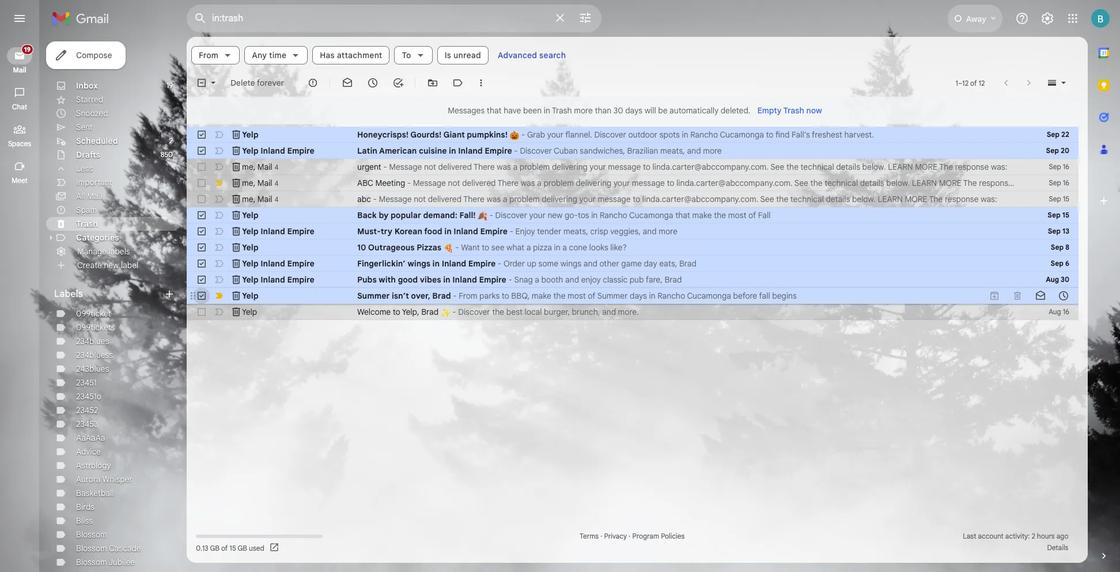 Task type: vqa. For each thing, say whether or not it's contained in the screenshot.
Christmas Break
no



Task type: describe. For each thing, give the bounding box(es) containing it.
empty
[[757, 105, 782, 116]]

pizzas
[[417, 243, 442, 253]]

1 summer from the left
[[357, 291, 390, 301]]

message for abc
[[598, 194, 631, 205]]

like?
[[610, 243, 627, 253]]

fare,
[[646, 275, 663, 285]]

inbox link
[[76, 81, 98, 91]]

yelp inland empire for must-
[[242, 226, 315, 237]]

7 row from the top
[[187, 224, 1079, 240]]

9 row from the top
[[187, 256, 1079, 272]]

freshest
[[812, 130, 842, 140]]

advanced search
[[498, 50, 566, 61]]

- right urgent on the top
[[383, 162, 387, 172]]

snag
[[514, 275, 533, 285]]

response for abc - message not delivered there was a problem delivering your message to linda.carter@abccompany.com. see the technical details below. learn more the response was:
[[945, 194, 979, 205]]

5 trash image from the top
[[230, 242, 242, 254]]

discover down grab
[[520, 146, 552, 156]]

clear search image
[[549, 6, 572, 29]]

and up enjoy at the right
[[584, 259, 597, 269]]

follow link to manage storage image
[[269, 543, 280, 554]]

urgent - message not delivered there was a problem delivering your message to linda.carter@abccompany.com. see the technical details below. learn more the response was:
[[357, 162, 1007, 172]]

10
[[357, 243, 366, 253]]

0 horizontal spatial trash
[[76, 219, 98, 229]]

sent link
[[76, 122, 93, 133]]

last account activity: 2 hours ago details
[[963, 532, 1069, 553]]

2 inside last account activity: 2 hours ago details
[[1032, 532, 1035, 541]]

trash image for honeycrisps! gourds! giant pumpkins!
[[230, 129, 242, 141]]

last
[[963, 532, 976, 541]]

aug for aug 30
[[1046, 275, 1059, 284]]

1 vertical spatial delivered
[[462, 178, 496, 188]]

advice
[[76, 447, 101, 458]]

chat heading
[[0, 103, 39, 112]]

outdoor
[[628, 130, 658, 140]]

8
[[1066, 243, 1069, 252]]

1 vertical spatial below.
[[886, 178, 910, 188]]

and up urgent - message not delivered there was a problem delivering your message to linda.carter@abccompany.com. see the technical details below. learn more the response was:
[[687, 146, 701, 156]]

4 yelp from the top
[[242, 226, 259, 237]]

yelp inland empire for latin
[[242, 146, 315, 156]]

1 vertical spatial rancho
[[600, 210, 627, 221]]

0 vertical spatial days
[[625, 105, 643, 116]]

1 vertical spatial technical
[[825, 178, 858, 188]]

abc meeting - message not delivered there was a problem delivering your message to linda.carter@abccompany.com. see the technical details below. learn more the response was:
[[357, 178, 1031, 188]]

- left order
[[498, 259, 501, 269]]

snoozed link
[[76, 108, 108, 119]]

, for abc
[[253, 194, 255, 204]]

snooze image
[[367, 77, 379, 89]]

, for abc meeting
[[253, 178, 255, 188]]

bbq,
[[511, 291, 530, 301]]

brad up ✨ icon
[[432, 291, 451, 301]]

been
[[523, 105, 542, 116]]

yelp,
[[402, 307, 419, 318]]

6 yelp from the top
[[242, 259, 259, 269]]

isn't
[[392, 291, 409, 301]]

1 vertical spatial make
[[532, 291, 551, 301]]

1 vertical spatial linda.carter@abccompany.com.
[[677, 178, 793, 188]]

to left see
[[482, 243, 489, 253]]

1 sep 16 from the top
[[1049, 162, 1069, 171]]

1 vertical spatial more
[[703, 146, 722, 156]]

burger,
[[544, 307, 570, 318]]

, for urgent
[[253, 162, 255, 172]]

more image
[[476, 77, 487, 89]]

trash image for back by popular demand: fall!
[[230, 210, 242, 221]]

has attachment
[[320, 50, 382, 61]]

drafts link
[[76, 150, 100, 160]]

blossom jubilee link
[[76, 558, 135, 568]]

- right 🍂 image
[[490, 210, 493, 221]]

1 horizontal spatial trash
[[552, 105, 572, 116]]

program
[[632, 532, 659, 541]]

any time button
[[244, 46, 308, 65]]

a left 'cone'
[[563, 243, 567, 253]]

of left fall͏
[[749, 210, 756, 221]]

delivered for abc
[[428, 194, 462, 205]]

mail for abc
[[257, 194, 272, 204]]

food
[[424, 226, 442, 237]]

welcome to yelp, brad
[[357, 307, 441, 318]]

blossom for cascade
[[76, 544, 107, 554]]

blossom for jubilee
[[76, 558, 107, 568]]

compose
[[76, 50, 112, 61]]

4 row from the top
[[187, 175, 1079, 191]]

is unread button
[[437, 46, 489, 65]]

honeycrisps! gourds! giant pumpkins!
[[357, 130, 510, 140]]

aug for aug 16
[[1049, 308, 1061, 316]]

cuban
[[554, 146, 578, 156]]

spaces
[[8, 139, 31, 148]]

1 vertical spatial see
[[794, 178, 808, 188]]

harvest.͏
[[844, 130, 874, 140]]

labels image
[[452, 77, 464, 89]]

fingerlickin'
[[357, 259, 406, 269]]

to left bbq, in the left bottom of the page
[[502, 291, 509, 301]]

4 for abc - message not delivered there was a problem delivering your message to linda.carter@abccompany.com. see the technical details below. learn more the response was:
[[275, 195, 279, 204]]

0.13 gb of 15 gb used
[[196, 544, 264, 553]]

and right veggies,
[[643, 226, 657, 237]]

234bluess link
[[76, 350, 113, 361]]

1 vertical spatial the
[[963, 178, 977, 188]]

1
[[956, 79, 958, 87]]

welcome
[[357, 307, 391, 318]]

4 for abc meeting - message not delivered there was a problem delivering your message to linda.carter@abccompany.com. see the technical details below. learn more the response was:
[[275, 179, 279, 188]]

2 yelp from the top
[[242, 146, 259, 156]]

0 horizontal spatial 30
[[614, 105, 623, 116]]

1 vertical spatial most
[[568, 291, 586, 301]]

Search in mail text field
[[212, 13, 546, 24]]

23451o link
[[76, 392, 101, 402]]

- right ✨ icon
[[452, 307, 456, 318]]

to left find
[[766, 130, 774, 140]]

23453 link
[[76, 419, 98, 430]]

from inside dropdown button
[[199, 50, 218, 61]]

1 vertical spatial delivering
[[576, 178, 612, 188]]

yelp inland empire for pubs
[[242, 275, 315, 285]]

move to image
[[427, 77, 439, 89]]

new for label
[[104, 260, 119, 271]]

19 link
[[7, 44, 33, 65]]

outrageous
[[368, 243, 415, 253]]

1 vertical spatial days
[[630, 291, 647, 301]]

is unread
[[445, 50, 481, 61]]

there for abc
[[463, 194, 485, 205]]

1 horizontal spatial from
[[459, 291, 477, 301]]

parks
[[479, 291, 500, 301]]

was: for urgent - message not delivered there was a problem delivering your message to linda.carter@abccompany.com. see the technical details below. learn more the response was:
[[991, 162, 1007, 172]]

aurora whisper link
[[76, 475, 132, 485]]

and left enjoy at the right
[[565, 275, 579, 285]]

hours
[[1037, 532, 1055, 541]]

1 vertical spatial cucamonga
[[629, 210, 673, 221]]

not for urgent
[[424, 162, 436, 172]]

cone
[[569, 243, 587, 253]]

booth
[[541, 275, 563, 285]]

in right vibes
[[443, 275, 450, 285]]

chat
[[12, 103, 27, 111]]

trash inside button
[[783, 105, 804, 116]]

learn for abc - message not delivered there was a problem delivering your message to linda.carter@abccompany.com. see the technical details below. learn more the response was:
[[878, 194, 903, 205]]

label
[[121, 260, 138, 271]]

- discover your new go-tos in rancho cucamonga that make the most of fall͏ ͏ ͏ ͏ ͏ ͏͏ ͏ ͏ ͏ ͏ ͏͏ ͏ ͏ ͏ ͏ ͏͏ ͏ ͏ ͏ ͏ ͏͏ ͏ ͏ ͏ ͏ ͏͏ ͏ ͏ ͏ ͏ ͏͏ ͏ ͏ ͏ ͏ ͏͏ ͏ ͏ ͏ ͏ ͏͏
[[487, 210, 853, 221]]

all mail link
[[76, 191, 102, 202]]

1 horizontal spatial 30
[[1061, 275, 1069, 284]]

labels heading
[[54, 289, 164, 300]]

the for abc - message not delivered there was a problem delivering your message to linda.carter@abccompany.com. see the technical details below. learn more the response was:
[[929, 194, 943, 205]]

1 wings from the left
[[408, 259, 430, 269]]

report spam image
[[307, 77, 319, 89]]

empty trash now button
[[753, 100, 827, 121]]

pubs
[[357, 275, 377, 285]]

1 · from the left
[[601, 532, 602, 541]]

bliss
[[76, 516, 93, 527]]

details for urgent - message not delivered there was a problem delivering your message to linda.carter@abccompany.com. see the technical details below. learn more the response was:
[[836, 162, 860, 172]]

12 row from the top
[[187, 304, 1079, 320]]

with
[[379, 275, 396, 285]]

1 vertical spatial message
[[632, 178, 665, 188]]

1 row from the top
[[187, 127, 1079, 143]]

game
[[621, 259, 642, 269]]

latin american cuisine in inland empire - discover cuban sandwiches, brazilian meats, and more ͏ ͏ ͏ ͏ ͏ ͏ ͏ ͏ ͏ ͏ ͏ ͏ ͏ ͏ ͏ ͏ ͏ ͏ ͏ ͏ ͏ ͏ ͏ ͏ ͏ ͏ ͏ ͏ ͏ ͏ ͏ ͏ ͏ ͏ ͏ ͏ ͏ ͏ ͏ ͏ ͏ ͏ ͏ ͏ ͏ ͏ ͏ ͏ ͏ ͏ ͏ ͏ ͏ ͏
[[357, 146, 833, 156]]

details for abc - message not delivered there was a problem delivering your message to linda.carter@abccompany.com. see the technical details below. learn more the response was:
[[826, 194, 850, 205]]

1 vertical spatial more
[[939, 178, 962, 188]]

1 horizontal spatial most
[[728, 210, 746, 221]]

me for abc
[[242, 178, 253, 188]]

manage
[[77, 247, 107, 257]]

program policies link
[[632, 532, 685, 541]]

brad left ✨ icon
[[421, 307, 439, 318]]

brunch,
[[572, 307, 600, 318]]

1 12 from the left
[[962, 79, 969, 87]]

a up see
[[503, 194, 507, 205]]

11 row from the top
[[187, 288, 1079, 304]]

in up vibes
[[432, 259, 440, 269]]

trash image for urgent
[[230, 161, 242, 173]]

navigation containing mail
[[0, 37, 40, 573]]

of right '1'
[[970, 79, 977, 87]]

1 vertical spatial response
[[979, 178, 1013, 188]]

mail for urgent
[[257, 162, 272, 172]]

3 row from the top
[[187, 159, 1079, 175]]

response for urgent - message not delivered there was a problem delivering your message to linda.carter@abccompany.com. see the technical details below. learn more the response was:
[[955, 162, 989, 172]]

some
[[539, 259, 558, 269]]

will
[[645, 105, 656, 116]]

1 vertical spatial there
[[498, 178, 519, 188]]

important link
[[76, 177, 112, 188]]

099ticket link
[[76, 309, 111, 319]]

add to tasks image
[[393, 77, 404, 89]]

15 for discover your new go-tos in rancho cucamonga that make the most of fall͏ ͏ ͏ ͏ ͏ ͏͏ ͏ ͏ ͏ ͏ ͏͏ ͏ ͏ ͏ ͏ ͏͏ ͏ ͏ ͏ ͏ ͏͏ ͏ ͏ ͏ ͏ ͏͏ ͏ ͏ ͏ ͏ ͏͏ ͏ ͏ ͏ ͏ ͏͏ ͏ ͏ ͏ ͏ ͏͏
[[1062, 211, 1069, 220]]

gmail image
[[52, 7, 115, 30]]

less
[[76, 164, 93, 174]]

trash image for latin
[[230, 145, 242, 157]]

trash image for pubs with good vibes in inland empire
[[230, 274, 242, 286]]

1 horizontal spatial meats,
[[660, 146, 685, 156]]

birds
[[76, 502, 95, 513]]

Search in mail search field
[[187, 5, 602, 32]]

234blues
[[76, 337, 109, 347]]

sep 15 for discover your new go-tos in rancho cucamonga that make the most of fall͏ ͏ ͏ ͏ ͏ ͏͏ ͏ ͏ ͏ ͏ ͏͏ ͏ ͏ ͏ ͏ ͏͏ ͏ ͏ ͏ ͏ ͏͏ ͏ ͏ ͏ ͏ ͏͏ ͏ ͏ ͏ ͏ ͏͏ ͏ ͏ ͏ ͏ ͏͏ ͏ ͏ ͏ ͏ ͏͏
[[1048, 211, 1069, 220]]

2 vertical spatial cucamonga
[[687, 291, 731, 301]]

2 wings from the left
[[560, 259, 582, 269]]

basketball
[[76, 489, 114, 499]]

spam link
[[76, 205, 97, 216]]

2 sep 16 from the top
[[1049, 179, 1069, 187]]

in right 'tos'
[[591, 210, 598, 221]]

- right 🍕 image
[[455, 243, 459, 253]]

linda.carter@abccompany.com. for urgent - message not delivered there was a problem delivering your message to linda.carter@abccompany.com. see the technical details below. learn more the response was:
[[653, 162, 769, 172]]

1 horizontal spatial make
[[692, 210, 712, 221]]

a right what
[[526, 243, 531, 253]]

7 yelp from the top
[[242, 275, 259, 285]]

0 vertical spatial cucamonga
[[720, 130, 764, 140]]

any time
[[252, 50, 287, 61]]

search in mail image
[[190, 8, 211, 29]]

message for urgent
[[608, 162, 641, 172]]

1 vertical spatial 19
[[166, 81, 173, 90]]

1 vertical spatial not
[[448, 178, 460, 188]]

see
[[491, 243, 505, 253]]

5 row from the top
[[187, 191, 1079, 207]]

sep 15 for message not delivered there was a problem delivering your message to linda.carter@abccompany.com. see the technical details below. learn more the response was:
[[1049, 195, 1069, 203]]

below. for abc - message not delivered there was a problem delivering your message to linda.carter@abccompany.com. see the technical details below. learn more the response was:
[[852, 194, 876, 205]]

pubs with good vibes in inland empire - snag a booth and enjoy classic pub fare, brad ͏ ͏ ͏ ͏ ͏ ͏ ͏ ͏ ͏ ͏ ͏ ͏ ͏ ͏ ͏ ͏ ͏ ͏ ͏ ͏ ͏ ͏ ͏ ͏ ͏ ͏ ͏ ͏ ͏ ͏ ͏ ͏ ͏ ͏ ͏ ͏ ͏ ͏ ͏ ͏ ͏ ͏ ͏ ͏ ͏ ͏ ͏ ͏ ͏ ͏ ͏ ͏ ͏ ͏ ͏ ͏ ͏
[[357, 275, 800, 285]]

other
[[599, 259, 619, 269]]

1 12 of 12
[[956, 79, 985, 87]]

to left yelp,
[[393, 307, 400, 318]]



Task type: locate. For each thing, give the bounding box(es) containing it.
that down "abc - message not delivered there was a problem delivering your message to linda.carter@abccompany.com. see the technical details below. learn more the response was:"
[[675, 210, 690, 221]]

over,
[[411, 291, 430, 301]]

16 for discover the best local burger, brunch, and more. ͏ ͏ ͏ ͏ ͏ ͏ ͏ ͏ ͏ ͏ ͏ ͏ ͏ ͏ ͏ ͏ ͏ ͏ ͏ ͏ ͏ ͏ ͏ ͏ ͏ ͏ ͏ ͏ ͏ ͏ ͏ ͏ ͏ ͏ ͏ ͏ ͏ ͏ ͏ ͏ ͏ ͏ ͏ ͏ ͏ ͏ ͏ ͏ ͏ ͏ ͏ ͏ ͏ ͏ ͏
[[1063, 308, 1069, 316]]

0 horizontal spatial meats,
[[563, 226, 588, 237]]

0 vertical spatial new
[[548, 210, 563, 221]]

starred link
[[76, 95, 103, 105]]

1 vertical spatial 2
[[1032, 532, 1035, 541]]

- left snag
[[508, 275, 512, 285]]

1 vertical spatial 15
[[1062, 211, 1069, 220]]

0 horizontal spatial ·
[[601, 532, 602, 541]]

1 trash image from the top
[[230, 129, 242, 141]]

2 vertical spatial more
[[905, 194, 927, 205]]

1 vertical spatial meats,
[[563, 226, 588, 237]]

summer isn't over, brad - from parks to bbq, make the most of summer days in rancho cucamonga before fall begins͏ ͏ ͏ ͏ ͏ ͏͏ ͏ ͏ ͏ ͏ ͏͏ ͏ ͏ ͏ ͏ ͏͏ ͏ ͏ ͏ ͏ ͏͏ ͏ ͏ ͏ ͏ ͏͏ ͏ ͏ ͏ ͏ ͏͏ ͏ ͏ ͏
[[357, 291, 865, 301]]

234bluess
[[76, 350, 113, 361]]

1 vertical spatial 4
[[275, 179, 279, 188]]

me , mail 4 for urgent
[[242, 162, 279, 172]]

0 vertical spatial 15
[[1063, 195, 1069, 203]]

advanced
[[498, 50, 537, 61]]

was for urgent
[[497, 162, 511, 172]]

manage labels link
[[77, 247, 130, 257]]

2 4 from the top
[[275, 179, 279, 188]]

2 vertical spatial delivering
[[542, 194, 577, 205]]

4 for urgent - message not delivered there was a problem delivering your message to linda.carter@abccompany.com. see the technical details below. learn more the response was:
[[275, 163, 279, 171]]

aug 30
[[1046, 275, 1069, 284]]

- left enjoy
[[510, 226, 513, 237]]

astrology
[[76, 461, 111, 471]]

new left 'go-'
[[548, 210, 563, 221]]

classic
[[603, 275, 628, 285]]

0 vertical spatial delivered
[[438, 162, 472, 172]]

0 horizontal spatial gb
[[210, 544, 219, 553]]

problem up enjoy
[[509, 194, 540, 205]]

forever
[[257, 78, 284, 88]]

0 horizontal spatial that
[[487, 105, 502, 116]]

6 trash image from the top
[[230, 307, 242, 318]]

toggle split pane mode image
[[1046, 77, 1058, 89]]

see for abc - message not delivered there was a problem delivering your message to linda.carter@abccompany.com. see the technical details below. learn more the response was:
[[760, 194, 774, 205]]

1 vertical spatial 30
[[1061, 275, 1069, 284]]

problem for abc
[[509, 194, 540, 205]]

more.
[[618, 307, 639, 318]]

me , mail 4
[[242, 162, 279, 172], [242, 178, 279, 188], [242, 194, 279, 204]]

aaaaaa
[[76, 433, 105, 444]]

0 vertical spatial problem
[[520, 162, 550, 172]]

mail inside heading
[[13, 66, 26, 74]]

brad right eats,
[[679, 259, 697, 269]]

problem for urgent
[[520, 162, 550, 172]]

problem down grab
[[520, 162, 550, 172]]

me for abc
[[242, 194, 253, 204]]

10 row from the top
[[187, 272, 1079, 288]]

3 yelp from the top
[[242, 210, 259, 221]]

1 horizontal spatial gb
[[238, 544, 247, 553]]

None checkbox
[[196, 77, 207, 89], [196, 226, 207, 237], [196, 77, 207, 89], [196, 226, 207, 237]]

rancho
[[690, 130, 718, 140], [600, 210, 627, 221], [658, 291, 685, 301]]

spaces heading
[[0, 139, 39, 149]]

main content
[[187, 37, 1088, 564]]

your down sandwiches,
[[614, 178, 630, 188]]

3 , from the top
[[253, 194, 255, 204]]

activity:
[[1005, 532, 1030, 541]]

linda.carter@abccompany.com. down abc meeting - message not delivered there was a problem delivering your message to linda.carter@abccompany.com. see the technical details below. learn more the response was:
[[642, 194, 758, 205]]

birds link
[[76, 502, 95, 513]]

see for urgent - message not delivered there was a problem delivering your message to linda.carter@abccompany.com. see the technical details below. learn more the response was:
[[770, 162, 784, 172]]

toolbar
[[983, 290, 1075, 302]]

blossom cascade
[[76, 544, 141, 554]]

23453
[[76, 419, 98, 430]]

1 gb from the left
[[210, 544, 219, 553]]

2 summer from the left
[[597, 291, 628, 301]]

summer down classic
[[597, 291, 628, 301]]

1 yelp from the top
[[242, 130, 259, 140]]

was for abc
[[487, 194, 501, 205]]

1 4 from the top
[[275, 163, 279, 171]]

to
[[766, 130, 774, 140], [643, 162, 651, 172], [667, 178, 674, 188], [633, 194, 640, 205], [482, 243, 489, 253], [502, 291, 509, 301], [393, 307, 400, 318]]

me for urgent
[[242, 162, 253, 172]]

trash image for welcome to yelp, brad
[[230, 307, 242, 318]]

linda.carter@abccompany.com. for abc - message not delivered there was a problem delivering your message to linda.carter@abccompany.com. see the technical details below. learn more the response was:
[[642, 194, 758, 205]]

rancho up veggies,
[[600, 210, 627, 221]]

0 vertical spatial message
[[389, 162, 422, 172]]

2 vertical spatial problem
[[509, 194, 540, 205]]

aurora whisper
[[76, 475, 132, 485]]

0 vertical spatial below.
[[862, 162, 886, 172]]

linda.carter@abccompany.com. up abc meeting - message not delivered there was a problem delivering your message to linda.carter@abccompany.com. see the technical details below. learn more the response was:
[[653, 162, 769, 172]]

🍂 image
[[478, 211, 487, 221]]

delivered for urgent
[[438, 162, 472, 172]]

main content containing from
[[187, 37, 1088, 564]]

details
[[836, 162, 860, 172], [860, 178, 884, 188], [826, 194, 850, 205]]

0 horizontal spatial more
[[574, 105, 593, 116]]

technical for abc - message not delivered there was a problem delivering your message to linda.carter@abccompany.com. see the technical details below. learn more the response was:
[[790, 194, 824, 205]]

new for go-
[[548, 210, 563, 221]]

message for urgent
[[389, 162, 422, 172]]

discover down parks at the left bottom
[[458, 307, 490, 318]]

make down "abc - message not delivered there was a problem delivering your message to linda.carter@abccompany.com. see the technical details below. learn more the response was:"
[[692, 210, 712, 221]]

🎃 image
[[510, 131, 519, 140]]

mark as read image
[[342, 77, 353, 89]]

2 vertical spatial 16
[[1063, 308, 1069, 316]]

navigation
[[0, 37, 40, 573]]

below.
[[862, 162, 886, 172], [886, 178, 910, 188], [852, 194, 876, 205]]

0 horizontal spatial 2
[[169, 137, 173, 145]]

any
[[252, 50, 267, 61]]

trash link
[[76, 219, 98, 229]]

a right snag
[[535, 275, 539, 285]]

2 row from the top
[[187, 143, 1079, 159]]

all mail
[[76, 191, 102, 202]]

not up "back by popular demand: fall!"
[[414, 194, 426, 205]]

that inside row
[[675, 210, 690, 221]]

crisp
[[590, 226, 608, 237]]

2 vertical spatial more
[[659, 226, 678, 237]]

to up "abc - message not delivered there was a problem delivering your message to linda.carter@abccompany.com. see the technical details below. learn more the response was:"
[[667, 178, 674, 188]]

trash image for fingerlickin' wings in inland empire
[[230, 258, 242, 270]]

advanced search options image
[[574, 6, 597, 29]]

1 vertical spatial aug
[[1049, 308, 1061, 316]]

main menu image
[[13, 12, 27, 25]]

0 horizontal spatial 19
[[24, 46, 31, 54]]

3 16 from the top
[[1063, 308, 1069, 316]]

2 me from the top
[[242, 178, 253, 188]]

trash image for summer
[[230, 290, 242, 302]]

2 vertical spatial was
[[487, 194, 501, 205]]

to up veggies,
[[633, 194, 640, 205]]

1 vertical spatial learn
[[912, 178, 937, 188]]

a down 🎃 image
[[513, 162, 518, 172]]

0 vertical spatial ,
[[253, 162, 255, 172]]

0 vertical spatial 2
[[169, 137, 173, 145]]

in down fare, on the top of page
[[649, 291, 656, 301]]

8 row from the top
[[187, 240, 1079, 256]]

policies
[[661, 532, 685, 541]]

not for abc
[[414, 194, 426, 205]]

4 trash image from the top
[[230, 258, 242, 270]]

1 yelp inland empire from the top
[[242, 146, 315, 156]]

· right terms
[[601, 532, 602, 541]]

your right grab
[[547, 130, 564, 140]]

there for urgent
[[474, 162, 495, 172]]

more left than
[[574, 105, 593, 116]]

aug down aug 30
[[1049, 308, 1061, 316]]

trash image for must-
[[230, 226, 242, 237]]

cucamonga left before
[[687, 291, 731, 301]]

most left fall͏
[[728, 210, 746, 221]]

4 yelp inland empire from the top
[[242, 275, 315, 285]]

0 vertical spatial blossom
[[76, 530, 107, 541]]

0 vertical spatial delivering
[[552, 162, 588, 172]]

0 vertical spatial 30
[[614, 105, 623, 116]]

1 vertical spatial problem
[[544, 178, 574, 188]]

sandwiches,
[[580, 146, 625, 156]]

0 horizontal spatial most
[[568, 291, 586, 301]]

a down grab
[[537, 178, 542, 188]]

discover up sandwiches,
[[594, 130, 626, 140]]

2 · from the left
[[629, 532, 631, 541]]

2 trash image from the top
[[230, 194, 242, 205]]

your up tender
[[529, 210, 546, 221]]

23452 link
[[76, 406, 98, 416]]

tender
[[537, 226, 561, 237]]

2 trash image from the top
[[230, 161, 242, 173]]

support image
[[1015, 12, 1029, 25]]

trash down the spam 'link'
[[76, 219, 98, 229]]

0 vertical spatial there
[[474, 162, 495, 172]]

1 horizontal spatial that
[[675, 210, 690, 221]]

categories
[[76, 233, 119, 243]]

find
[[775, 130, 790, 140]]

1 horizontal spatial ·
[[629, 532, 631, 541]]

below. for urgent - message not delivered there was a problem delivering your message to linda.carter@abccompany.com. see the technical details below. learn more the response was:
[[862, 162, 886, 172]]

15 for message not delivered there was a problem delivering your message to linda.carter@abccompany.com. see the technical details below. learn more the response was:
[[1063, 195, 1069, 203]]

wings
[[408, 259, 430, 269], [560, 259, 582, 269]]

8 yelp from the top
[[242, 291, 259, 301]]

2 vertical spatial there
[[463, 194, 485, 205]]

6 trash image from the top
[[230, 290, 242, 302]]

· right privacy "link"
[[629, 532, 631, 541]]

sep
[[1047, 130, 1060, 139], [1046, 146, 1059, 155], [1049, 162, 1061, 171], [1049, 179, 1061, 187], [1049, 195, 1061, 203], [1048, 211, 1061, 220], [1048, 227, 1061, 236], [1051, 243, 1064, 252], [1051, 259, 1064, 268]]

was
[[497, 162, 511, 172], [521, 178, 535, 188], [487, 194, 501, 205]]

1 vertical spatial was
[[521, 178, 535, 188]]

0 vertical spatial more
[[574, 105, 593, 116]]

learn for urgent - message not delivered there was a problem delivering your message to linda.carter@abccompany.com. see the technical details below. learn more the response was:
[[888, 162, 913, 172]]

delivered down cuisine
[[438, 162, 472, 172]]

2 vertical spatial blossom
[[76, 558, 107, 568]]

0 vertical spatial sep 15
[[1049, 195, 1069, 203]]

0 horizontal spatial make
[[532, 291, 551, 301]]

4 trash image from the top
[[230, 226, 242, 237]]

2 vertical spatial response
[[945, 194, 979, 205]]

20
[[1061, 146, 1069, 155]]

0 horizontal spatial rancho
[[600, 210, 627, 221]]

automatically
[[670, 105, 719, 116]]

1 horizontal spatial rancho
[[658, 291, 685, 301]]

-
[[521, 130, 525, 140], [514, 146, 518, 156], [383, 162, 387, 172], [407, 178, 411, 188], [373, 194, 377, 205], [490, 210, 493, 221], [510, 226, 513, 237], [455, 243, 459, 253], [498, 259, 501, 269], [508, 275, 512, 285], [453, 291, 457, 301], [452, 307, 456, 318]]

- right abc
[[373, 194, 377, 205]]

attachment
[[337, 50, 382, 61]]

3 yelp inland empire from the top
[[242, 259, 315, 269]]

your down latin american cuisine in inland empire - discover cuban sandwiches, brazilian meats, and more ͏ ͏ ͏ ͏ ͏ ͏ ͏ ͏ ͏ ͏ ͏ ͏ ͏ ͏ ͏ ͏ ͏ ͏ ͏ ͏ ͏ ͏ ͏ ͏ ͏ ͏ ͏ ͏ ͏ ͏ ͏ ͏ ͏ ͏ ͏ ͏ ͏ ͏ ͏ ͏ ͏ ͏ ͏ ͏ ͏ ͏ ͏ ͏ ͏ ͏ ͏ ͏ ͏ ͏
[[590, 162, 606, 172]]

starred
[[76, 95, 103, 105]]

whisper
[[102, 475, 132, 485]]

2 vertical spatial was:
[[981, 194, 997, 205]]

to down brazilian
[[643, 162, 651, 172]]

rancho down "automatically"
[[690, 130, 718, 140]]

1 me , mail 4 from the top
[[242, 162, 279, 172]]

brad down eats,
[[665, 275, 682, 285]]

your up 'tos'
[[579, 194, 596, 205]]

3 trash image from the top
[[230, 210, 242, 221]]

- grab your flannel. discover outdoor spots in rancho cucamonga to find fall's freshest harvest.͏ ͏ ͏ ͏ ͏ ͏͏ ͏ ͏ ͏ ͏ ͏͏ ͏ ͏ ͏ ͏ ͏͏ ͏ ͏ ͏ ͏ ͏͏ ͏ ͏ ͏ ͏ ͏͏ ͏ ͏ ͏ ͏ ͏
[[519, 130, 936, 140]]

eats,
[[659, 259, 677, 269]]

0 vertical spatial was:
[[991, 162, 1007, 172]]

gb right 0.13
[[210, 544, 219, 553]]

30 right than
[[614, 105, 623, 116]]

6 row from the top
[[187, 207, 1079, 224]]

2 vertical spatial not
[[414, 194, 426, 205]]

1 vertical spatial blossom
[[76, 544, 107, 554]]

blossom link
[[76, 530, 107, 541]]

1 vertical spatial me , mail 4
[[242, 178, 279, 188]]

must-
[[357, 226, 381, 237]]

1 , from the top
[[253, 162, 255, 172]]

0 vertical spatial see
[[770, 162, 784, 172]]

fall͏
[[758, 210, 771, 221]]

blossom
[[76, 530, 107, 541], [76, 544, 107, 554], [76, 558, 107, 568]]

was:
[[991, 162, 1007, 172], [1015, 178, 1031, 188], [981, 194, 997, 205]]

2 vertical spatial 4
[[275, 195, 279, 204]]

the for urgent - message not delivered there was a problem delivering your message to linda.carter@abccompany.com. see the technical details below. learn more the response was:
[[939, 162, 953, 172]]

was: for abc - message not delivered there was a problem delivering your message to linda.carter@abccompany.com. see the technical details below. learn more the response was:
[[981, 194, 997, 205]]

of right 0.13
[[221, 544, 228, 553]]

what
[[507, 243, 524, 253]]

0 vertical spatial most
[[728, 210, 746, 221]]

and down summer isn't over, brad - from parks to bbq, make the most of summer days in rancho cucamonga before fall begins͏ ͏ ͏ ͏ ͏ ͏͏ ͏ ͏ ͏ ͏ ͏͏ ͏ ͏ ͏ ͏ ͏͏ ͏ ͏ ͏ ͏ ͏͏ ͏ ͏ ͏ ͏ ͏͏ ͏ ͏ ͏ ͏ ͏͏ ͏ ͏ ͏
[[602, 307, 616, 318]]

new inside manage labels create new label
[[104, 260, 119, 271]]

blossom cascade link
[[76, 544, 141, 554]]

in down giant
[[449, 146, 456, 156]]

099tickets link
[[76, 323, 115, 333]]

new down manage labels link
[[104, 260, 119, 271]]

trash left now
[[783, 105, 804, 116]]

- discover the best local burger, brunch, and more. ͏ ͏ ͏ ͏ ͏ ͏ ͏ ͏ ͏ ͏ ͏ ͏ ͏ ͏ ͏ ͏ ͏ ͏ ͏ ͏ ͏ ͏ ͏ ͏ ͏ ͏ ͏ ͏ ͏ ͏ ͏ ͏ ͏ ͏ ͏ ͏ ͏ ͏ ͏ ͏ ͏ ͏ ͏ ͏ ͏ ͏ ͏ ͏ ͏ ͏ ͏ ͏ ͏ ͏ ͏
[[450, 307, 753, 318]]

2 gb from the left
[[238, 544, 247, 553]]

delivering up 'go-'
[[542, 194, 577, 205]]

the
[[787, 162, 799, 172], [810, 178, 823, 188], [776, 194, 788, 205], [714, 210, 726, 221], [553, 291, 566, 301], [492, 307, 504, 318]]

in right spots
[[682, 130, 688, 140]]

0 vertical spatial learn
[[888, 162, 913, 172]]

0 vertical spatial was
[[497, 162, 511, 172]]

🍕 image
[[444, 244, 453, 253]]

account
[[978, 532, 1004, 541]]

me , mail 4 for abc
[[242, 194, 279, 204]]

privacy
[[604, 532, 627, 541]]

days down pub
[[630, 291, 647, 301]]

message for abc
[[379, 194, 412, 205]]

mail for abc meeting
[[257, 178, 272, 188]]

1 vertical spatial that
[[675, 210, 690, 221]]

terms link
[[580, 532, 599, 541]]

19
[[24, 46, 31, 54], [166, 81, 173, 90]]

delivering for urgent
[[552, 162, 588, 172]]

1 horizontal spatial 19
[[166, 81, 173, 90]]

in right food
[[444, 226, 452, 237]]

make up local
[[532, 291, 551, 301]]

1 vertical spatial 16
[[1063, 179, 1069, 187]]

5 trash image from the top
[[230, 274, 242, 286]]

local
[[525, 307, 542, 318]]

to button
[[394, 46, 433, 65]]

make
[[692, 210, 712, 221], [532, 291, 551, 301]]

there down pumpkins!
[[474, 162, 495, 172]]

9 yelp from the top
[[242, 307, 257, 318]]

2 16 from the top
[[1063, 179, 1069, 187]]

2 vertical spatial 15
[[230, 544, 236, 553]]

wings down 'cone'
[[560, 259, 582, 269]]

days left will
[[625, 105, 643, 116]]

trash image for abc
[[230, 194, 242, 205]]

me , mail 4 for abc
[[242, 178, 279, 188]]

scheduled link
[[76, 136, 118, 146]]

fall!
[[459, 210, 476, 221]]

1 vertical spatial details
[[860, 178, 884, 188]]

5 yelp from the top
[[242, 243, 259, 253]]

2 vertical spatial technical
[[790, 194, 824, 205]]

1 trash image from the top
[[230, 145, 242, 157]]

by
[[379, 210, 389, 221]]

0 vertical spatial response
[[955, 162, 989, 172]]

3 me from the top
[[242, 194, 253, 204]]

problem down cuban
[[544, 178, 574, 188]]

2 vertical spatial ,
[[253, 194, 255, 204]]

2 up 850
[[169, 137, 173, 145]]

to
[[402, 50, 411, 61]]

1 vertical spatial message
[[413, 178, 446, 188]]

summer
[[357, 291, 390, 301], [597, 291, 628, 301]]

16 for message not delivered there was a problem delivering your message to linda.carter@abccompany.com. see the technical details below. learn more the response was:
[[1063, 162, 1069, 171]]

2 12 from the left
[[979, 79, 985, 87]]

wings down pizzas
[[408, 259, 430, 269]]

delivered up 'demand:'
[[428, 194, 462, 205]]

in right been
[[544, 105, 550, 116]]

was down 🎃 image
[[497, 162, 511, 172]]

inbox
[[76, 81, 98, 91]]

footer inside 'main content'
[[187, 531, 1079, 554]]

aurora
[[76, 475, 101, 485]]

tab list
[[1088, 37, 1120, 531]]

footer containing terms
[[187, 531, 1079, 554]]

0 horizontal spatial summer
[[357, 291, 390, 301]]

3 4 from the top
[[275, 195, 279, 204]]

row
[[187, 127, 1079, 143], [187, 143, 1079, 159], [187, 159, 1079, 175], [187, 175, 1079, 191], [187, 191, 1079, 207], [187, 207, 1079, 224], [187, 224, 1079, 240], [187, 240, 1079, 256], [187, 256, 1079, 272], [187, 272, 1079, 288], [187, 288, 1079, 304], [187, 304, 1079, 320]]

in right pizza
[[554, 243, 560, 253]]

0 horizontal spatial wings
[[408, 259, 430, 269]]

2 left the hours
[[1032, 532, 1035, 541]]

gb
[[210, 544, 219, 553], [238, 544, 247, 553]]

inland
[[261, 146, 285, 156], [458, 146, 483, 156], [261, 226, 285, 237], [454, 226, 478, 237], [261, 259, 285, 269], [442, 259, 466, 269], [261, 275, 285, 285], [452, 275, 477, 285]]

0 vertical spatial the
[[939, 162, 953, 172]]

- right over,
[[453, 291, 457, 301]]

0 vertical spatial me
[[242, 162, 253, 172]]

2 horizontal spatial rancho
[[690, 130, 718, 140]]

- right meeting
[[407, 178, 411, 188]]

2 horizontal spatial trash
[[783, 105, 804, 116]]

was up enjoy
[[521, 178, 535, 188]]

technical for urgent - message not delivered there was a problem delivering your message to linda.carter@abccompany.com. see the technical details below. learn more the response was:
[[801, 162, 834, 172]]

meet heading
[[0, 176, 39, 186]]

1 blossom from the top
[[76, 530, 107, 541]]

summer up welcome
[[357, 291, 390, 301]]

10 outrageous pizzas
[[357, 243, 444, 253]]

1 16 from the top
[[1063, 162, 1069, 171]]

22
[[1061, 130, 1069, 139]]

aug down sep 6
[[1046, 275, 1059, 284]]

have
[[504, 105, 521, 116]]

✨ image
[[441, 308, 450, 318]]

3 trash image from the top
[[230, 177, 242, 189]]

- down 🎃 image
[[514, 146, 518, 156]]

blossom down the blossom 'link'
[[76, 544, 107, 554]]

message down cuisine
[[413, 178, 446, 188]]

2 vertical spatial below.
[[852, 194, 876, 205]]

1 me from the top
[[242, 162, 253, 172]]

delivered up 🍂 image
[[462, 178, 496, 188]]

1 vertical spatial me
[[242, 178, 253, 188]]

1 vertical spatial was:
[[1015, 178, 1031, 188]]

response
[[955, 162, 989, 172], [979, 178, 1013, 188], [945, 194, 979, 205]]

there up fall!
[[463, 194, 485, 205]]

1 horizontal spatial summer
[[597, 291, 628, 301]]

messages
[[448, 105, 485, 116]]

0 vertical spatial make
[[692, 210, 712, 221]]

more down - grab your flannel. discover outdoor spots in rancho cucamonga to find fall's freshest harvest.͏ ͏ ͏ ͏ ͏ ͏͏ ͏ ͏ ͏ ͏ ͏͏ ͏ ͏ ͏ ͏ ͏͏ ͏ ͏ ͏ ͏ ͏͏ ͏ ͏ ͏ ͏ ͏͏ ͏ ͏ ͏ ͏ ͏
[[703, 146, 722, 156]]

meats, up 'cone'
[[563, 226, 588, 237]]

want
[[461, 243, 480, 253]]

0 vertical spatial aug
[[1046, 275, 1059, 284]]

yelp inland empire for fingerlickin'
[[242, 259, 315, 269]]

0 vertical spatial me , mail 4
[[242, 162, 279, 172]]

15
[[1063, 195, 1069, 203], [1062, 211, 1069, 220], [230, 544, 236, 553]]

2 , from the top
[[253, 178, 255, 188]]

more for abc - message not delivered there was a problem delivering your message to linda.carter@abccompany.com. see the technical details below. learn more the response was:
[[905, 194, 927, 205]]

meats, down spots
[[660, 146, 685, 156]]

pub
[[630, 275, 644, 285]]

2 vertical spatial rancho
[[658, 291, 685, 301]]

None checkbox
[[196, 129, 207, 141], [196, 145, 207, 157], [196, 161, 207, 173], [196, 177, 207, 189], [196, 194, 207, 205], [196, 210, 207, 221], [196, 242, 207, 254], [196, 258, 207, 270], [196, 274, 207, 286], [196, 290, 207, 302], [196, 307, 207, 318], [196, 129, 207, 141], [196, 145, 207, 157], [196, 161, 207, 173], [196, 177, 207, 189], [196, 194, 207, 205], [196, 210, 207, 221], [196, 242, 207, 254], [196, 258, 207, 270], [196, 274, 207, 286], [196, 290, 207, 302], [196, 307, 207, 318]]

cucamonga
[[720, 130, 764, 140], [629, 210, 673, 221], [687, 291, 731, 301]]

more for urgent - message not delivered there was a problem delivering your message to linda.carter@abccompany.com. see the technical details below. learn more the response was:
[[915, 162, 938, 172]]

more down the - discover your new go-tos in rancho cucamonga that make the most of fall͏ ͏ ͏ ͏ ͏ ͏͏ ͏ ͏ ͏ ͏ ͏͏ ͏ ͏ ͏ ͏ ͏͏ ͏ ͏ ͏ ͏ ͏͏ ͏ ͏ ͏ ͏ ͏͏ ͏ ͏ ͏ ͏ ͏͏ ͏ ͏ ͏ ͏ ͏͏ ͏ ͏ ͏ ͏ ͏͏
[[659, 226, 678, 237]]

1 horizontal spatial 2
[[1032, 532, 1035, 541]]

discover up enjoy
[[495, 210, 527, 221]]

1 horizontal spatial new
[[548, 210, 563, 221]]

new
[[548, 210, 563, 221], [104, 260, 119, 271]]

delivering down cuban
[[552, 162, 588, 172]]

latin
[[357, 146, 377, 156]]

settings image
[[1041, 12, 1055, 25]]

3 blossom from the top
[[76, 558, 107, 568]]

1 horizontal spatial wings
[[560, 259, 582, 269]]

was up 🍂 image
[[487, 194, 501, 205]]

2 blossom from the top
[[76, 544, 107, 554]]

from left parks at the left bottom
[[459, 291, 477, 301]]

0 horizontal spatial new
[[104, 260, 119, 271]]

terms · privacy · program policies
[[580, 532, 685, 541]]

enjoy
[[515, 226, 535, 237]]

footer
[[187, 531, 1079, 554]]

not up fall!
[[448, 178, 460, 188]]

mail heading
[[0, 66, 39, 75]]

1 vertical spatial sep 16
[[1049, 179, 1069, 187]]

of down enjoy at the right
[[588, 291, 596, 301]]

delivering for abc
[[542, 194, 577, 205]]

gb left used
[[238, 544, 247, 553]]

messages that have been in trash more than 30 days will be automatically deleted.
[[448, 105, 750, 116]]

30
[[614, 105, 623, 116], [1061, 275, 1069, 284]]

blossom down "blossom cascade" link
[[76, 558, 107, 568]]

back
[[357, 210, 377, 221]]

trash image
[[230, 129, 242, 141], [230, 194, 242, 205], [230, 210, 242, 221], [230, 258, 242, 270], [230, 274, 242, 286], [230, 307, 242, 318]]

0 vertical spatial sep 16
[[1049, 162, 1069, 171]]

- right 🎃 image
[[521, 130, 525, 140]]

0 vertical spatial meats,
[[660, 146, 685, 156]]

2 yelp inland empire from the top
[[242, 226, 315, 237]]

linda.carter@abccompany.com. up fall͏
[[677, 178, 793, 188]]

scheduled
[[76, 136, 118, 146]]

from down search in mail "icon"
[[199, 50, 218, 61]]

2 me , mail 4 from the top
[[242, 178, 279, 188]]

trash image for abc
[[230, 177, 242, 189]]

trash image
[[230, 145, 242, 157], [230, 161, 242, 173], [230, 177, 242, 189], [230, 226, 242, 237], [230, 242, 242, 254], [230, 290, 242, 302]]

0 vertical spatial message
[[608, 162, 641, 172]]

3 me , mail 4 from the top
[[242, 194, 279, 204]]

delivering down latin american cuisine in inland empire - discover cuban sandwiches, brazilian meats, and more ͏ ͏ ͏ ͏ ͏ ͏ ͏ ͏ ͏ ͏ ͏ ͏ ͏ ͏ ͏ ͏ ͏ ͏ ͏ ͏ ͏ ͏ ͏ ͏ ͏ ͏ ͏ ͏ ͏ ͏ ͏ ͏ ͏ ͏ ͏ ͏ ͏ ͏ ͏ ͏ ͏ ͏ ͏ ͏ ͏ ͏ ͏ ͏ ͏ ͏ ͏ ͏ ͏ ͏
[[576, 178, 612, 188]]



